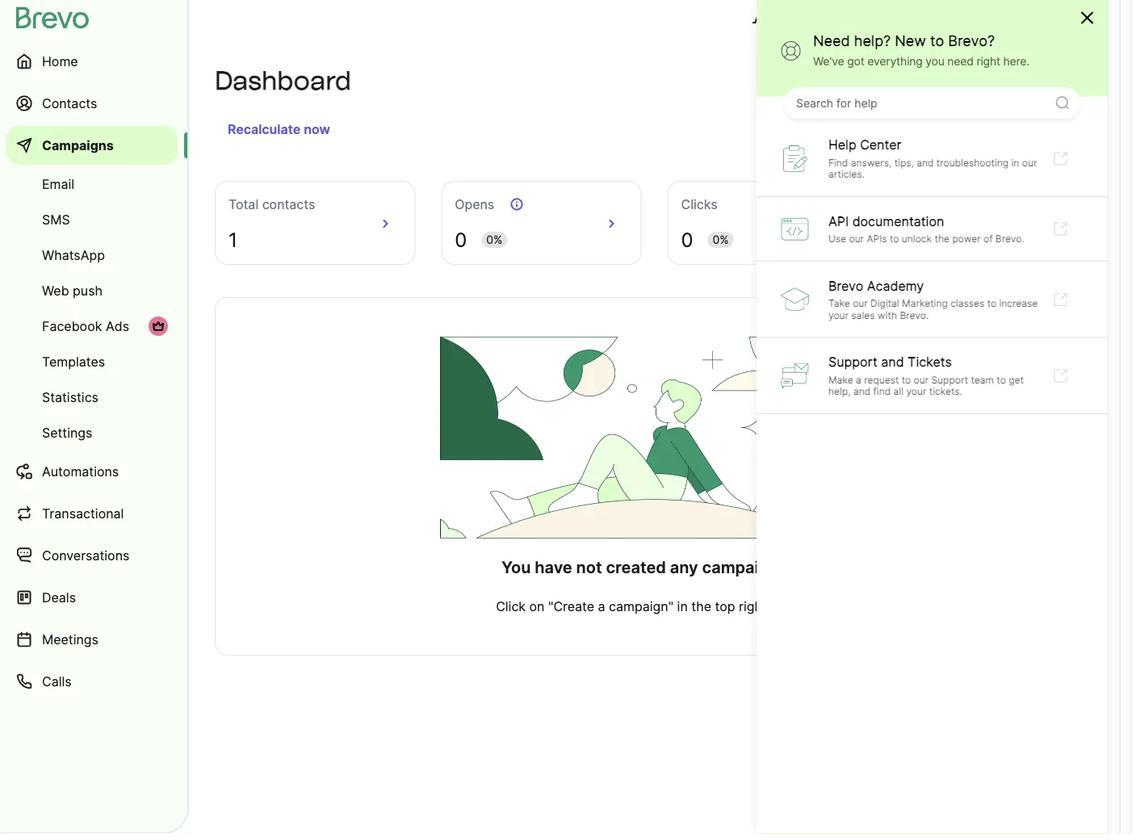 Task type: describe. For each thing, give the bounding box(es) containing it.
transactional
[[42, 506, 124, 521]]

web
[[42, 283, 69, 299]]

0 horizontal spatial a
[[598, 599, 606, 614]]

dashboard
[[215, 65, 351, 96]]

you have not created any campaign yet
[[502, 558, 808, 578]]

deals link
[[6, 578, 178, 617]]

recalculate now
[[228, 121, 330, 137]]

contacts
[[262, 196, 315, 212]]

the
[[692, 599, 712, 614]]

web push link
[[6, 275, 178, 307]]

1
[[229, 228, 238, 252]]

create a campaign button
[[952, 65, 1095, 97]]

templates
[[42, 354, 105, 370]]

clicks
[[681, 196, 718, 212]]

usage and plan button
[[740, 6, 881, 39]]

1 0% from the left
[[487, 233, 503, 247]]

created
[[606, 558, 666, 578]]

automations
[[42, 464, 119, 479]]

push
[[73, 283, 103, 299]]

left___rvooi image
[[152, 320, 165, 333]]

total contacts
[[229, 196, 315, 212]]

0 for blocklists
[[908, 228, 920, 252]]

calls
[[42, 674, 72, 690]]

meetings
[[42, 632, 99, 648]]

contacts link
[[6, 84, 178, 123]]

deals
[[42, 590, 76, 605]]

opens
[[455, 196, 495, 212]]

usage
[[772, 15, 812, 30]]

any
[[670, 558, 698, 578]]

ads
[[106, 318, 129, 334]]

sms
[[42, 212, 70, 227]]

blocklists
[[908, 196, 965, 212]]

sms link
[[6, 204, 178, 236]]

statistics
[[42, 389, 99, 405]]

transactional link
[[6, 494, 178, 533]]

facebook ads link
[[6, 310, 178, 343]]

0 horizontal spatial campaign
[[703, 558, 779, 578]]

usage and plan
[[772, 15, 868, 30]]

recalculate now button
[[221, 116, 337, 142]]



Task type: locate. For each thing, give the bounding box(es) containing it.
0% for clicks
[[713, 233, 729, 247]]

whatsapp
[[42, 247, 105, 263]]

1 vertical spatial a
[[598, 599, 606, 614]]

calls link
[[6, 662, 178, 701]]

and
[[815, 15, 838, 30]]

campaign right create
[[1020, 73, 1082, 88]]

plan
[[842, 15, 868, 30]]

campaign"
[[609, 599, 674, 614]]

you
[[502, 558, 531, 578]]

yet
[[783, 558, 808, 578]]

create
[[965, 73, 1007, 88]]

create a campaign
[[965, 73, 1082, 88]]

on
[[530, 599, 545, 614]]

corner.
[[771, 599, 813, 614]]

0 horizontal spatial 0
[[455, 228, 467, 252]]

click
[[496, 599, 526, 614]]

0 down the blocklists
[[908, 228, 920, 252]]

home
[[42, 53, 78, 69]]

0 for clicks
[[681, 228, 694, 252]]

facebook
[[42, 318, 102, 334]]

right
[[739, 599, 767, 614]]

2 0% from the left
[[713, 233, 729, 247]]

recalculate
[[228, 121, 301, 137]]

campaign up right
[[703, 558, 779, 578]]

0 vertical spatial a
[[1010, 73, 1017, 88]]

campaigns
[[42, 137, 114, 153]]

home link
[[6, 42, 178, 81]]

top
[[715, 599, 736, 614]]

0% down clicks
[[713, 233, 729, 247]]

1 horizontal spatial 0%
[[713, 233, 729, 247]]

web push
[[42, 283, 103, 299]]

1 vertical spatial campaign
[[703, 558, 779, 578]]

conversations
[[42, 548, 130, 563]]

campaign
[[1020, 73, 1082, 88], [703, 558, 779, 578]]

click on "create a campaign" in the top right corner.
[[496, 599, 813, 614]]

templates link
[[6, 346, 178, 378]]

0% down the opens
[[487, 233, 503, 247]]

automations link
[[6, 452, 178, 491]]

a
[[1010, 73, 1017, 88], [598, 599, 606, 614]]

not
[[576, 558, 602, 578]]

"create
[[548, 599, 595, 614]]

a right the "create
[[598, 599, 606, 614]]

facebook ads
[[42, 318, 129, 334]]

now
[[304, 121, 330, 137]]

0 down clicks
[[681, 228, 694, 252]]

total
[[229, 196, 259, 212]]

contacts
[[42, 95, 97, 111]]

0% down the blocklists
[[939, 233, 956, 247]]

campaign inside button
[[1020, 73, 1082, 88]]

conversations link
[[6, 536, 178, 575]]

email
[[42, 176, 74, 192]]

2 horizontal spatial 0%
[[939, 233, 956, 247]]

1 horizontal spatial 0
[[681, 228, 694, 252]]

3 0% from the left
[[939, 233, 956, 247]]

0 vertical spatial campaign
[[1020, 73, 1082, 88]]

meetings link
[[6, 620, 178, 659]]

0%
[[487, 233, 503, 247], [713, 233, 729, 247], [939, 233, 956, 247]]

whatsapp link
[[6, 239, 178, 271]]

1 horizontal spatial campaign
[[1020, 73, 1082, 88]]

campaigns link
[[6, 126, 178, 165]]

a right create
[[1010, 73, 1017, 88]]

settings link
[[6, 417, 178, 449]]

email link
[[6, 168, 178, 200]]

have
[[535, 558, 572, 578]]

0
[[455, 228, 467, 252], [681, 228, 694, 252], [908, 228, 920, 252]]

3 0 from the left
[[908, 228, 920, 252]]

2 0 from the left
[[681, 228, 694, 252]]

a inside button
[[1010, 73, 1017, 88]]

0 down the opens
[[455, 228, 467, 252]]

1 0 from the left
[[455, 228, 467, 252]]

statistics link
[[6, 381, 178, 414]]

settings
[[42, 425, 92, 441]]

2 horizontal spatial 0
[[908, 228, 920, 252]]

in
[[677, 599, 688, 614]]

1 horizontal spatial a
[[1010, 73, 1017, 88]]

0 horizontal spatial 0%
[[487, 233, 503, 247]]

0% for blocklists
[[939, 233, 956, 247]]



Task type: vqa. For each thing, say whether or not it's contained in the screenshot.
second 0 from right
yes



